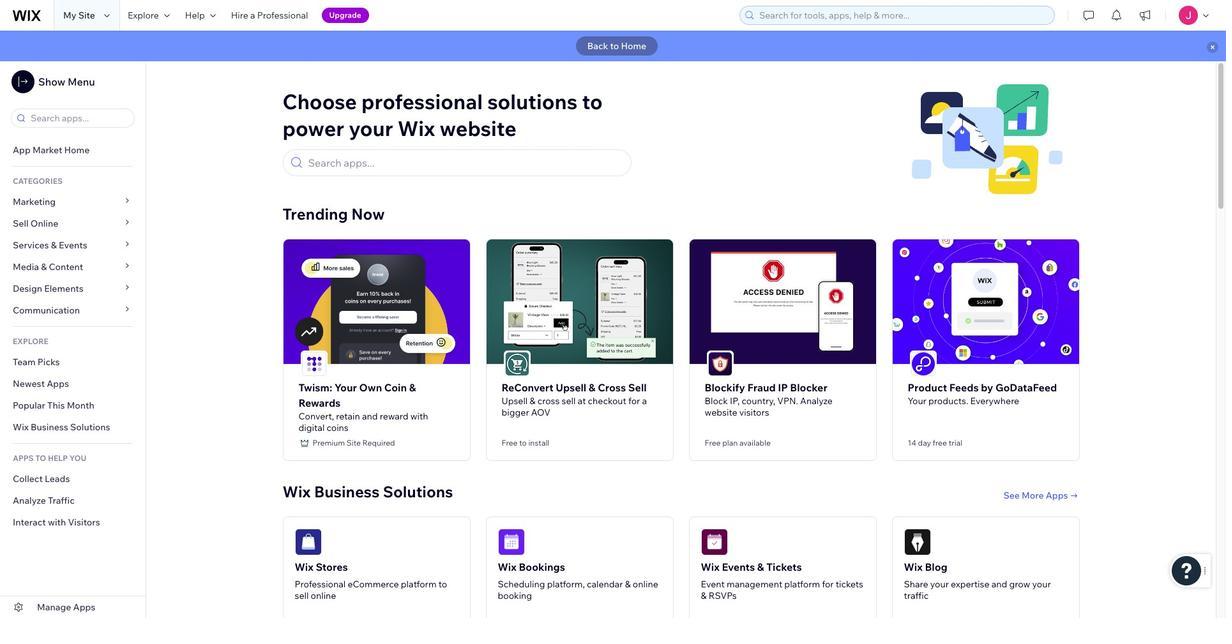 Task type: vqa. For each thing, say whether or not it's contained in the screenshot.


Task type: locate. For each thing, give the bounding box(es) containing it.
product
[[908, 381, 947, 394]]

with right reward
[[410, 410, 428, 422]]

solutions down the month
[[70, 421, 110, 433]]

trial
[[949, 438, 962, 447]]

1 free from the left
[[502, 438, 518, 447]]

1 vertical spatial professional
[[295, 578, 346, 590]]

& left rsvps
[[701, 590, 707, 601]]

search apps... field inside sidebar element
[[27, 109, 130, 127]]

site down coins
[[347, 438, 361, 447]]

professional down stores
[[295, 578, 346, 590]]

0 horizontal spatial sell
[[13, 218, 29, 229]]

0 horizontal spatial your
[[335, 381, 357, 394]]

sell inside wix stores professional ecommerce platform to sell online
[[295, 590, 309, 601]]

events up media & content link
[[59, 239, 87, 251]]

0 horizontal spatial website
[[440, 116, 517, 141]]

twism: your own coin & rewards icon image
[[302, 352, 326, 376]]

1 horizontal spatial analyze
[[800, 395, 833, 407]]

this
[[47, 400, 65, 411]]

2 horizontal spatial apps
[[1046, 490, 1068, 501]]

1 vertical spatial home
[[64, 144, 90, 156]]

0 horizontal spatial solutions
[[70, 421, 110, 433]]

wix up event
[[701, 560, 720, 573]]

country,
[[742, 395, 775, 407]]

1 vertical spatial website
[[705, 407, 737, 418]]

0 horizontal spatial wix business solutions
[[13, 421, 110, 433]]

choose
[[283, 89, 357, 114]]

1 horizontal spatial for
[[822, 578, 834, 590]]

upsell down reconvert
[[502, 395, 528, 407]]

0 horizontal spatial events
[[59, 239, 87, 251]]

back to home button
[[576, 36, 658, 56]]

1 horizontal spatial business
[[314, 482, 380, 501]]

media
[[13, 261, 39, 273]]

at
[[578, 395, 586, 407]]

0 horizontal spatial a
[[250, 10, 255, 21]]

1 horizontal spatial sell
[[562, 395, 576, 407]]

home
[[621, 40, 646, 52], [64, 144, 90, 156]]

professional inside hire a professional link
[[257, 10, 308, 21]]

wix inside "link"
[[13, 421, 29, 433]]

your left own
[[335, 381, 357, 394]]

1 platform from the left
[[401, 578, 437, 590]]

interact with visitors link
[[0, 512, 146, 533]]

analyze up 'interact'
[[13, 495, 46, 506]]

apps right more
[[1046, 490, 1068, 501]]

0 vertical spatial website
[[440, 116, 517, 141]]

market
[[33, 144, 62, 156]]

1 horizontal spatial platform
[[784, 578, 820, 590]]

1 horizontal spatial sell
[[628, 381, 647, 394]]

analyze traffic
[[13, 495, 75, 506]]

0 vertical spatial analyze
[[800, 395, 833, 407]]

sell inside reconvert upsell & cross sell upsell & cross sell at checkout for a bigger aov
[[628, 381, 647, 394]]

0 horizontal spatial your
[[349, 116, 393, 141]]

cross
[[598, 381, 626, 394]]

power
[[283, 116, 344, 141]]

online down stores
[[311, 590, 336, 601]]

free for reconvert upsell & cross sell
[[502, 438, 518, 447]]

sell right cross
[[628, 381, 647, 394]]

app
[[13, 144, 31, 156]]

for right checkout
[[628, 395, 640, 407]]

your inside "product feeds by godatafeed your products. everywhere"
[[908, 395, 927, 407]]

explore
[[13, 337, 48, 346]]

block
[[705, 395, 728, 407]]

upsell
[[556, 381, 586, 394], [502, 395, 528, 407]]

reconvert upsell & cross sell upsell & cross sell at checkout for a bigger aov
[[502, 381, 647, 418]]

2 vertical spatial apps
[[73, 602, 95, 613]]

1 vertical spatial apps
[[1046, 490, 1068, 501]]

1 horizontal spatial a
[[642, 395, 647, 407]]

0 vertical spatial events
[[59, 239, 87, 251]]

0 horizontal spatial home
[[64, 144, 90, 156]]

retain
[[336, 410, 360, 422]]

sell inside reconvert upsell & cross sell upsell & cross sell at checkout for a bigger aov
[[562, 395, 576, 407]]

solutions
[[70, 421, 110, 433], [383, 482, 453, 501]]

1 vertical spatial your
[[908, 395, 927, 407]]

site right my
[[78, 10, 95, 21]]

1 vertical spatial and
[[992, 578, 1007, 590]]

search apps... field up app market home link
[[27, 109, 130, 127]]

and left grow
[[992, 578, 1007, 590]]

reconvert upsell & cross sell poster image
[[486, 239, 673, 364]]

& left cross
[[589, 381, 596, 394]]

upsell up "at"
[[556, 381, 586, 394]]

0 vertical spatial professional
[[257, 10, 308, 21]]

1 vertical spatial solutions
[[383, 482, 453, 501]]

0 horizontal spatial online
[[311, 590, 336, 601]]

& up "media & content"
[[51, 239, 57, 251]]

calendar
[[587, 578, 623, 590]]

a right checkout
[[642, 395, 647, 407]]

wix up scheduling
[[498, 560, 517, 573]]

and right 'retain'
[[362, 410, 378, 422]]

communication link
[[0, 300, 146, 321]]

events inside wix events & tickets event management platform for tickets & rsvps
[[722, 560, 755, 573]]

a
[[250, 10, 255, 21], [642, 395, 647, 407]]

free for blockify fraud ip blocker
[[705, 438, 721, 447]]

expertise
[[951, 578, 990, 590]]

your right grow
[[1032, 578, 1051, 590]]

1 vertical spatial sell
[[295, 590, 309, 601]]

2 platform from the left
[[784, 578, 820, 590]]

1 horizontal spatial with
[[410, 410, 428, 422]]

wix inside wix bookings scheduling platform, calendar & online booking
[[498, 560, 517, 573]]

0 vertical spatial sell
[[562, 395, 576, 407]]

1 horizontal spatial site
[[347, 438, 361, 447]]

1 horizontal spatial home
[[621, 40, 646, 52]]

checkout
[[588, 395, 626, 407]]

1 horizontal spatial website
[[705, 407, 737, 418]]

1 vertical spatial for
[[822, 578, 834, 590]]

0 vertical spatial with
[[410, 410, 428, 422]]

0 horizontal spatial platform
[[401, 578, 437, 590]]

0 horizontal spatial free
[[502, 438, 518, 447]]

sell down "wix stores logo"
[[295, 590, 309, 601]]

wix down professional
[[398, 116, 435, 141]]

wix up "wix stores logo"
[[283, 482, 311, 501]]

see more apps
[[1003, 490, 1068, 501]]

to inside button
[[610, 40, 619, 52]]

manage
[[37, 602, 71, 613]]

everywhere
[[970, 395, 1019, 407]]

& right calendar
[[625, 578, 631, 590]]

analyze down blocker
[[800, 395, 833, 407]]

wix business solutions down this
[[13, 421, 110, 433]]

free
[[933, 438, 947, 447]]

website down blockify
[[705, 407, 737, 418]]

sell
[[562, 395, 576, 407], [295, 590, 309, 601]]

your inside the choose professional solutions to power your wix website
[[349, 116, 393, 141]]

apps for newest apps
[[47, 378, 69, 390]]

platform
[[401, 578, 437, 590], [784, 578, 820, 590]]

with down traffic
[[48, 517, 66, 528]]

0 vertical spatial home
[[621, 40, 646, 52]]

1 horizontal spatial online
[[633, 578, 658, 590]]

1 vertical spatial site
[[347, 438, 361, 447]]

analyze inside 'link'
[[13, 495, 46, 506]]

analyze
[[800, 395, 833, 407], [13, 495, 46, 506]]

for inside reconvert upsell & cross sell upsell & cross sell at checkout for a bigger aov
[[628, 395, 640, 407]]

0 vertical spatial solutions
[[70, 421, 110, 433]]

1 vertical spatial sell
[[628, 381, 647, 394]]

your down blog
[[930, 578, 949, 590]]

& inside twism: your own coin & rewards convert, retain and reward with digital coins
[[409, 381, 416, 394]]

1 vertical spatial business
[[314, 482, 380, 501]]

stores
[[316, 560, 348, 573]]

1 horizontal spatial wix business solutions
[[283, 482, 453, 501]]

sell left online
[[13, 218, 29, 229]]

platform down "tickets"
[[784, 578, 820, 590]]

0 vertical spatial sell
[[13, 218, 29, 229]]

0 vertical spatial search apps... field
[[27, 109, 130, 127]]

reward
[[380, 410, 408, 422]]

search apps... field down the choose professional solutions to power your wix website
[[304, 150, 625, 176]]

and inside wix blog share your expertise and grow your traffic
[[992, 578, 1007, 590]]

0 vertical spatial upsell
[[556, 381, 586, 394]]

website
[[440, 116, 517, 141], [705, 407, 737, 418]]

0 vertical spatial site
[[78, 10, 95, 21]]

events up management
[[722, 560, 755, 573]]

Search apps... field
[[27, 109, 130, 127], [304, 150, 625, 176]]

wix business solutions inside "link"
[[13, 421, 110, 433]]

home right market at the top of the page
[[64, 144, 90, 156]]

1 vertical spatial with
[[48, 517, 66, 528]]

wix down popular
[[13, 421, 29, 433]]

0 horizontal spatial sell
[[295, 590, 309, 601]]

0 horizontal spatial and
[[362, 410, 378, 422]]

blockify fraud ip blocker icon image
[[708, 352, 732, 376]]

0 horizontal spatial site
[[78, 10, 95, 21]]

wix blog logo image
[[904, 529, 931, 555]]

and inside twism: your own coin & rewards convert, retain and reward with digital coins
[[362, 410, 378, 422]]

team picks
[[13, 356, 60, 368]]

bookings
[[519, 560, 565, 573]]

services & events link
[[0, 234, 146, 256]]

0 vertical spatial and
[[362, 410, 378, 422]]

sell left "at"
[[562, 395, 576, 407]]

your down product
[[908, 395, 927, 407]]

site
[[78, 10, 95, 21], [347, 438, 361, 447]]

twism:
[[299, 381, 332, 394]]

collect leads link
[[0, 468, 146, 490]]

home inside sidebar element
[[64, 144, 90, 156]]

1 vertical spatial upsell
[[502, 395, 528, 407]]

professional right hire
[[257, 10, 308, 21]]

home right back
[[621, 40, 646, 52]]

0 vertical spatial for
[[628, 395, 640, 407]]

available
[[739, 438, 771, 447]]

apps right 'manage'
[[73, 602, 95, 613]]

design elements link
[[0, 278, 146, 300]]

0 vertical spatial your
[[335, 381, 357, 394]]

with inside twism: your own coin & rewards convert, retain and reward with digital coins
[[410, 410, 428, 422]]

wix down "wix stores logo"
[[295, 560, 313, 573]]

1 horizontal spatial search apps... field
[[304, 150, 625, 176]]

1 horizontal spatial your
[[930, 578, 949, 590]]

team
[[13, 356, 36, 368]]

wix up share
[[904, 560, 923, 573]]

your inside twism: your own coin & rewards convert, retain and reward with digital coins
[[335, 381, 357, 394]]

wix bookings logo image
[[498, 529, 525, 555]]

menu
[[68, 75, 95, 88]]

blockify
[[705, 381, 745, 394]]

apps
[[47, 378, 69, 390], [1046, 490, 1068, 501], [73, 602, 95, 613]]

rsvps
[[709, 590, 737, 601]]

your right power
[[349, 116, 393, 141]]

business down popular this month
[[31, 421, 68, 433]]

1 horizontal spatial and
[[992, 578, 1007, 590]]

day
[[918, 438, 931, 447]]

home for back to home
[[621, 40, 646, 52]]

ecommerce
[[348, 578, 399, 590]]

see more apps button
[[1003, 490, 1080, 501]]

online inside wix bookings scheduling platform, calendar & online booking
[[633, 578, 658, 590]]

1 vertical spatial events
[[722, 560, 755, 573]]

0 vertical spatial apps
[[47, 378, 69, 390]]

home inside button
[[621, 40, 646, 52]]

1 horizontal spatial your
[[908, 395, 927, 407]]

design elements
[[13, 283, 84, 294]]

1 vertical spatial analyze
[[13, 495, 46, 506]]

wix business solutions down required
[[283, 482, 453, 501]]

fraud
[[747, 381, 776, 394]]

0 horizontal spatial analyze
[[13, 495, 46, 506]]

wix
[[398, 116, 435, 141], [13, 421, 29, 433], [283, 482, 311, 501], [295, 560, 313, 573], [498, 560, 517, 573], [701, 560, 720, 573], [904, 560, 923, 573]]

apps up this
[[47, 378, 69, 390]]

leads
[[45, 473, 70, 485]]

website down solutions
[[440, 116, 517, 141]]

free left "plan"
[[705, 438, 721, 447]]

2 free from the left
[[705, 438, 721, 447]]

events
[[59, 239, 87, 251], [722, 560, 755, 573]]

1 horizontal spatial events
[[722, 560, 755, 573]]

elements
[[44, 283, 84, 294]]

apps for manage apps
[[73, 602, 95, 613]]

0 horizontal spatial for
[[628, 395, 640, 407]]

business down premium site required
[[314, 482, 380, 501]]

2 horizontal spatial your
[[1032, 578, 1051, 590]]

wix inside wix blog share your expertise and grow your traffic
[[904, 560, 923, 573]]

free
[[502, 438, 518, 447], [705, 438, 721, 447]]

media & content
[[13, 261, 83, 273]]

1 horizontal spatial apps
[[73, 602, 95, 613]]

1 vertical spatial wix business solutions
[[283, 482, 453, 501]]

solutions down required
[[383, 482, 453, 501]]

with inside sidebar element
[[48, 517, 66, 528]]

0 vertical spatial business
[[31, 421, 68, 433]]

0 horizontal spatial with
[[48, 517, 66, 528]]

1 horizontal spatial free
[[705, 438, 721, 447]]

0 horizontal spatial business
[[31, 421, 68, 433]]

wix business solutions
[[13, 421, 110, 433], [283, 482, 453, 501]]

popular this month
[[13, 400, 94, 411]]

online right calendar
[[633, 578, 658, 590]]

for left the tickets
[[822, 578, 834, 590]]

0 horizontal spatial apps
[[47, 378, 69, 390]]

0 horizontal spatial search apps... field
[[27, 109, 130, 127]]

professional inside wix stores professional ecommerce platform to sell online
[[295, 578, 346, 590]]

0 vertical spatial wix business solutions
[[13, 421, 110, 433]]

free left install
[[502, 438, 518, 447]]

platform right ecommerce
[[401, 578, 437, 590]]

apps
[[13, 453, 34, 463]]

required
[[362, 438, 395, 447]]

& right coin on the bottom left of the page
[[409, 381, 416, 394]]

newest
[[13, 378, 45, 390]]

manage apps
[[37, 602, 95, 613]]

wix bookings scheduling platform, calendar & online booking
[[498, 560, 658, 601]]

a right hire
[[250, 10, 255, 21]]

sell online
[[13, 218, 58, 229]]

14 day free trial
[[908, 438, 962, 447]]

management
[[727, 578, 782, 590]]

1 vertical spatial a
[[642, 395, 647, 407]]



Task type: describe. For each thing, give the bounding box(es) containing it.
traffic
[[904, 590, 929, 601]]

choose professional solutions to power your wix website
[[283, 89, 603, 141]]

premium site required
[[313, 438, 395, 447]]

see
[[1003, 490, 1020, 501]]

analyze traffic link
[[0, 490, 146, 512]]

1 horizontal spatial upsell
[[556, 381, 586, 394]]

& inside wix bookings scheduling platform, calendar & online booking
[[625, 578, 631, 590]]

share
[[904, 578, 928, 590]]

Search for tools, apps, help & more... field
[[755, 6, 1050, 24]]

free to install
[[502, 438, 549, 447]]

wix stores professional ecommerce platform to sell online
[[295, 560, 447, 601]]

sell inside sidebar element
[[13, 218, 29, 229]]

wix inside wix events & tickets event management platform for tickets & rsvps
[[701, 560, 720, 573]]

platform,
[[547, 578, 585, 590]]

collect
[[13, 473, 43, 485]]

0 horizontal spatial upsell
[[502, 395, 528, 407]]

twism: your own coin & rewards convert, retain and reward with digital coins
[[299, 381, 428, 433]]

trending
[[283, 204, 348, 224]]

site for premium
[[347, 438, 361, 447]]

sell online link
[[0, 213, 146, 234]]

& down reconvert
[[530, 395, 535, 407]]

event
[[701, 578, 725, 590]]

you
[[69, 453, 86, 463]]

hire a professional
[[231, 10, 308, 21]]

app market home link
[[0, 139, 146, 161]]

content
[[49, 261, 83, 273]]

blockify fraud ip blocker poster image
[[689, 239, 876, 364]]

show menu
[[38, 75, 95, 88]]

wix stores logo image
[[295, 529, 322, 555]]

my site
[[63, 10, 95, 21]]

product feeds by godatafeed icon image
[[911, 352, 935, 376]]

professional for stores
[[295, 578, 346, 590]]

booking
[[498, 590, 532, 601]]

help button
[[177, 0, 223, 31]]

godatafeed
[[996, 381, 1057, 394]]

rewards
[[299, 396, 341, 409]]

digital
[[299, 422, 325, 433]]

blockify fraud ip blocker block ip, country, vpn. analyze website visitors
[[705, 381, 833, 418]]

back to home
[[587, 40, 646, 52]]

reconvert upsell & cross sell icon image
[[505, 352, 529, 376]]

visitors
[[739, 407, 769, 418]]

to inside wix stores professional ecommerce platform to sell online
[[439, 578, 447, 590]]

aov
[[531, 407, 550, 418]]

by
[[981, 381, 993, 394]]

plan
[[722, 438, 738, 447]]

online inside wix stores professional ecommerce platform to sell online
[[311, 590, 336, 601]]

home for app market home
[[64, 144, 90, 156]]

popular this month link
[[0, 395, 146, 416]]

my
[[63, 10, 76, 21]]

tickets
[[836, 578, 863, 590]]

convert,
[[299, 410, 334, 422]]

wix inside wix stores professional ecommerce platform to sell online
[[295, 560, 313, 573]]

services
[[13, 239, 49, 251]]

free plan available
[[705, 438, 771, 447]]

trending now
[[283, 204, 385, 224]]

online
[[31, 218, 58, 229]]

picks
[[38, 356, 60, 368]]

ip,
[[730, 395, 740, 407]]

interact
[[13, 517, 46, 528]]

sidebar element
[[0, 61, 146, 618]]

manage apps link
[[0, 596, 146, 618]]

a inside reconvert upsell & cross sell upsell & cross sell at checkout for a bigger aov
[[642, 395, 647, 407]]

products.
[[929, 395, 968, 407]]

upgrade
[[329, 10, 361, 20]]

wix events & tickets event management platform for tickets & rsvps
[[701, 560, 863, 601]]

newest apps link
[[0, 373, 146, 395]]

reconvert
[[502, 381, 553, 394]]

1 vertical spatial search apps... field
[[304, 150, 625, 176]]

wix blog share your expertise and grow your traffic
[[904, 560, 1051, 601]]

install
[[528, 438, 549, 447]]

& right the media
[[41, 261, 47, 273]]

wix business solutions link
[[0, 416, 146, 438]]

back to home alert
[[0, 31, 1226, 61]]

coin
[[384, 381, 407, 394]]

for inside wix events & tickets event management platform for tickets & rsvps
[[822, 578, 834, 590]]

platform inside wix stores professional ecommerce platform to sell online
[[401, 578, 437, 590]]

professional for a
[[257, 10, 308, 21]]

solutions
[[487, 89, 577, 114]]

twism: your own coin & rewards poster image
[[283, 239, 470, 364]]

explore
[[128, 10, 159, 21]]

1 horizontal spatial solutions
[[383, 482, 453, 501]]

events inside sidebar element
[[59, 239, 87, 251]]

blocker
[[790, 381, 827, 394]]

communication
[[13, 305, 82, 316]]

platform inside wix events & tickets event management platform for tickets & rsvps
[[784, 578, 820, 590]]

team picks link
[[0, 351, 146, 373]]

now
[[351, 204, 385, 224]]

ip
[[778, 381, 788, 394]]

website inside blockify fraud ip blocker block ip, country, vpn. analyze website visitors
[[705, 407, 737, 418]]

professional
[[362, 89, 483, 114]]

product feeds by godatafeed your products. everywhere
[[908, 381, 1057, 407]]

& up management
[[757, 560, 764, 573]]

solutions inside "link"
[[70, 421, 110, 433]]

wix events & tickets logo image
[[701, 529, 728, 555]]

site for my
[[78, 10, 95, 21]]

product feeds by godatafeed poster image
[[892, 239, 1079, 364]]

to inside the choose professional solutions to power your wix website
[[582, 89, 603, 114]]

back
[[587, 40, 608, 52]]

help
[[185, 10, 205, 21]]

premium
[[313, 438, 345, 447]]

apps to help you
[[13, 453, 86, 463]]

upgrade button
[[322, 8, 369, 23]]

tickets
[[766, 560, 802, 573]]

website inside the choose professional solutions to power your wix website
[[440, 116, 517, 141]]

wix inside the choose professional solutions to power your wix website
[[398, 116, 435, 141]]

visitors
[[68, 517, 100, 528]]

analyze inside blockify fraud ip blocker block ip, country, vpn. analyze website visitors
[[800, 395, 833, 407]]

0 vertical spatial a
[[250, 10, 255, 21]]

traffic
[[48, 495, 75, 506]]

business inside "link"
[[31, 421, 68, 433]]

coins
[[327, 422, 349, 433]]

cross
[[538, 395, 560, 407]]

newest apps
[[13, 378, 69, 390]]



